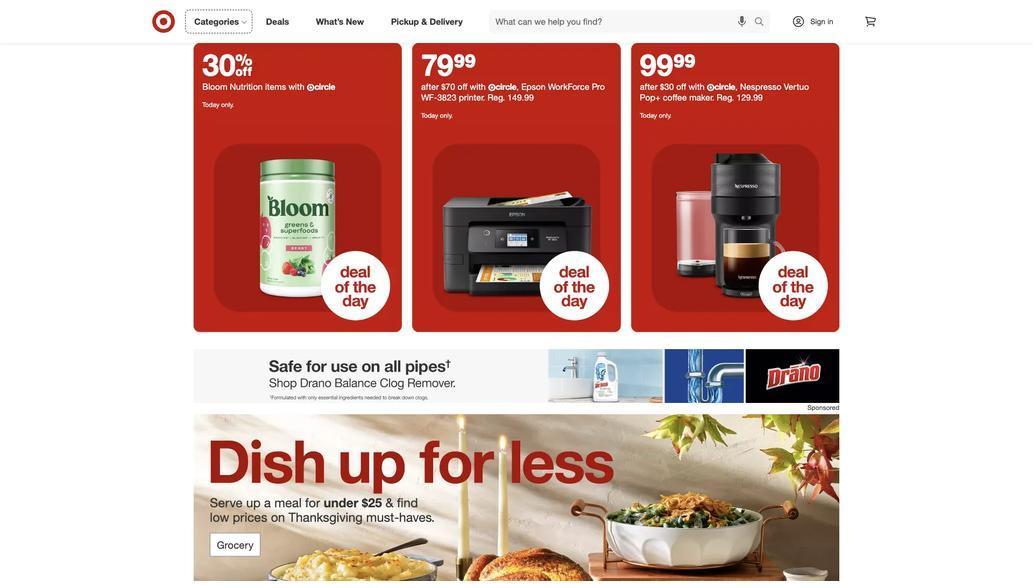 Task type: describe. For each thing, give the bounding box(es) containing it.
today for 79
[[421, 112, 439, 120]]

low
[[210, 510, 229, 525]]

149.99
[[508, 92, 534, 103]]

haves.
[[399, 510, 435, 525]]

after $70 off with
[[421, 81, 489, 92]]

today only. for 79 99
[[421, 112, 453, 120]]

pickup
[[391, 16, 419, 27]]

printer.
[[459, 92, 486, 103]]

0 horizontal spatial only.
[[221, 101, 234, 109]]

in
[[828, 17, 834, 26]]

reg. inside , nespresso vertuo pop+ coffee maker. reg. 129.99
[[717, 92, 735, 103]]

what's
[[316, 16, 344, 27]]

3823
[[438, 92, 457, 103]]

workforce
[[548, 81, 590, 92]]

99 for 79
[[454, 46, 477, 83]]

$25
[[362, 495, 382, 511]]

advertisement region
[[194, 349, 840, 403]]

maker.
[[690, 92, 715, 103]]

circle for 99
[[715, 81, 736, 92]]

1 with from the left
[[289, 81, 305, 92]]

target deal of the day image for bloom nutrition items with
[[194, 124, 402, 332]]

grocery button
[[210, 533, 261, 557]]

0 vertical spatial &
[[422, 16, 428, 27]]

target deal of the day image for after $70 off with
[[413, 124, 621, 332]]

pro
[[592, 81, 605, 92]]

up
[[246, 495, 261, 511]]

, epson workforce pro wf-3823 printer. reg. 149.99
[[421, 81, 605, 103]]

pickup & delivery link
[[382, 10, 477, 33]]

today for 99
[[640, 112, 658, 120]]

prices
[[233, 510, 268, 525]]

$30
[[661, 81, 674, 92]]

, for 79 99
[[517, 81, 519, 92]]

bloom nutrition items with
[[202, 81, 307, 92]]

new
[[346, 16, 364, 27]]

what's new link
[[307, 10, 378, 33]]

categories link
[[185, 10, 253, 33]]

1 circle from the left
[[315, 81, 335, 92]]

only. for 79
[[440, 112, 453, 120]]

What can we help you find? suggestions appear below search field
[[490, 10, 758, 33]]

circle for 79
[[496, 81, 517, 92]]

delivery
[[430, 16, 463, 27]]

with for 79
[[470, 81, 486, 92]]

search
[[750, 17, 776, 28]]

sponsored
[[808, 404, 840, 412]]

on
[[271, 510, 285, 525]]



Task type: vqa. For each thing, say whether or not it's contained in the screenshot.
second 99
yes



Task type: locate. For each thing, give the bounding box(es) containing it.
2 horizontal spatial with
[[689, 81, 705, 92]]

meal
[[275, 495, 302, 511]]

sign
[[811, 17, 826, 26]]

dish up for less image
[[194, 415, 840, 582]]

1 horizontal spatial today only.
[[421, 112, 453, 120]]

reg. right maker.
[[717, 92, 735, 103]]

epson
[[522, 81, 546, 92]]

1 horizontal spatial off
[[677, 81, 687, 92]]

must-
[[366, 510, 399, 525]]

circle right items
[[315, 81, 335, 92]]

circle
[[315, 81, 335, 92], [496, 81, 517, 92], [715, 81, 736, 92]]

79 99
[[421, 46, 477, 83]]

2 horizontal spatial only.
[[659, 112, 672, 120]]

circle up 149.99
[[496, 81, 517, 92]]

only. down bloom
[[221, 101, 234, 109]]

bloom
[[202, 81, 228, 92]]

serve
[[210, 495, 243, 511]]

circle left nespresso
[[715, 81, 736, 92]]

off for 79
[[458, 81, 468, 92]]

1 off from the left
[[458, 81, 468, 92]]

only. down 3823
[[440, 112, 453, 120]]

, up 129.99
[[736, 81, 738, 92]]

2 horizontal spatial circle
[[715, 81, 736, 92]]

today only.
[[202, 101, 234, 109], [421, 112, 453, 120], [640, 112, 672, 120]]

3 with from the left
[[689, 81, 705, 92]]

99 up maker.
[[674, 46, 696, 83]]

1 horizontal spatial after
[[640, 81, 658, 92]]

today only. down pop+ coffee
[[640, 112, 672, 120]]

2 reg. from the left
[[717, 92, 735, 103]]

2 with from the left
[[470, 81, 486, 92]]

search button
[[750, 10, 776, 36]]

a
[[264, 495, 271, 511]]

with up maker.
[[689, 81, 705, 92]]

today down wf-
[[421, 112, 439, 120]]

79
[[421, 46, 454, 83]]

3 99 from the left
[[674, 46, 696, 83]]

0 horizontal spatial off
[[458, 81, 468, 92]]

target deal of the day image
[[194, 0, 840, 32], [632, 124, 840, 332], [194, 124, 402, 332], [413, 124, 621, 332]]

0 horizontal spatial circle
[[315, 81, 335, 92]]

off for 99
[[677, 81, 687, 92]]

reg.
[[488, 92, 505, 103], [717, 92, 735, 103]]

2 , from the left
[[736, 81, 738, 92]]

2 off from the left
[[677, 81, 687, 92]]

99 up printer.
[[454, 46, 477, 83]]

what's new
[[316, 16, 364, 27]]

today down pop+ coffee
[[640, 112, 658, 120]]

, for 99 99
[[736, 81, 738, 92]]

target deal of the day image for after $30 off with
[[632, 124, 840, 332]]

2 horizontal spatial today only.
[[640, 112, 672, 120]]

, inside , nespresso vertuo pop+ coffee maker. reg. 129.99
[[736, 81, 738, 92]]

after for 99
[[640, 81, 658, 92]]

after up pop+ coffee
[[640, 81, 658, 92]]

99
[[454, 46, 477, 83], [640, 46, 674, 83], [674, 46, 696, 83]]

1 vertical spatial &
[[386, 495, 394, 511]]

2 circle from the left
[[496, 81, 517, 92]]

only. down pop+ coffee
[[659, 112, 672, 120]]

, nespresso vertuo pop+ coffee maker. reg. 129.99
[[640, 81, 810, 103]]

1 horizontal spatial ,
[[736, 81, 738, 92]]

nutrition
[[230, 81, 263, 92]]

find
[[397, 495, 418, 511]]

&
[[422, 16, 428, 27], [386, 495, 394, 511]]

after
[[421, 81, 439, 92], [640, 81, 658, 92]]

reg. inside , epson workforce pro wf-3823 printer. reg. 149.99
[[488, 92, 505, 103]]

$70
[[442, 81, 455, 92]]

1 after from the left
[[421, 81, 439, 92]]

with up printer.
[[470, 81, 486, 92]]

vertuo
[[785, 81, 810, 92]]

serve up a meal for under $25
[[210, 495, 382, 511]]

0 horizontal spatial after
[[421, 81, 439, 92]]

off right $70 at the top of the page
[[458, 81, 468, 92]]

1 horizontal spatial &
[[422, 16, 428, 27]]

with
[[289, 81, 305, 92], [470, 81, 486, 92], [689, 81, 705, 92]]

only. for 99
[[659, 112, 672, 120]]

thanksgiving
[[289, 510, 363, 525]]

pickup & delivery
[[391, 16, 463, 27]]

1 horizontal spatial today
[[421, 112, 439, 120]]

for
[[305, 495, 320, 511]]

,
[[517, 81, 519, 92], [736, 81, 738, 92]]

99 up pop+ coffee
[[640, 46, 674, 83]]

grocery
[[217, 539, 254, 551]]

1 horizontal spatial with
[[470, 81, 486, 92]]

today down bloom
[[202, 101, 220, 109]]

& find low prices on thanksgiving must-haves.
[[210, 495, 435, 525]]

, up 149.99
[[517, 81, 519, 92]]

categories
[[194, 16, 239, 27]]

2 after from the left
[[640, 81, 658, 92]]

99 for 99
[[674, 46, 696, 83]]

deals link
[[257, 10, 303, 33]]

after for 79
[[421, 81, 439, 92]]

only.
[[221, 101, 234, 109], [440, 112, 453, 120], [659, 112, 672, 120]]

today only. for 99 99
[[640, 112, 672, 120]]

0 horizontal spatial today
[[202, 101, 220, 109]]

2 99 from the left
[[640, 46, 674, 83]]

sign in
[[811, 17, 834, 26]]

30
[[202, 46, 253, 83]]

0 horizontal spatial today only.
[[202, 101, 234, 109]]

sign in link
[[784, 10, 851, 33]]

0 horizontal spatial with
[[289, 81, 305, 92]]

items
[[265, 81, 286, 92]]

off
[[458, 81, 468, 92], [677, 81, 687, 92]]

pop+ coffee
[[640, 92, 687, 103]]

1 horizontal spatial circle
[[496, 81, 517, 92]]

0 horizontal spatial ,
[[517, 81, 519, 92]]

& right $25
[[386, 495, 394, 511]]

with right items
[[289, 81, 305, 92]]

wf-
[[421, 92, 438, 103]]

under
[[324, 495, 359, 511]]

reg. left 149.99
[[488, 92, 505, 103]]

99 99
[[640, 46, 696, 83]]

today
[[202, 101, 220, 109], [421, 112, 439, 120], [640, 112, 658, 120]]

today only. down wf-
[[421, 112, 453, 120]]

off right $30
[[677, 81, 687, 92]]

3 circle from the left
[[715, 81, 736, 92]]

nespresso
[[741, 81, 782, 92]]

1 99 from the left
[[454, 46, 477, 83]]

after up wf-
[[421, 81, 439, 92]]

1 horizontal spatial reg.
[[717, 92, 735, 103]]

today only. down bloom
[[202, 101, 234, 109]]

0 horizontal spatial &
[[386, 495, 394, 511]]

1 , from the left
[[517, 81, 519, 92]]

1 horizontal spatial only.
[[440, 112, 453, 120]]

1 reg. from the left
[[488, 92, 505, 103]]

after $30 off with
[[640, 81, 707, 92]]

& inside & find low prices on thanksgiving must-haves.
[[386, 495, 394, 511]]

, inside , epson workforce pro wf-3823 printer. reg. 149.99
[[517, 81, 519, 92]]

with for 99
[[689, 81, 705, 92]]

2 horizontal spatial today
[[640, 112, 658, 120]]

deals
[[266, 16, 289, 27]]

& right pickup
[[422, 16, 428, 27]]

0 horizontal spatial reg.
[[488, 92, 505, 103]]

129.99
[[737, 92, 763, 103]]



